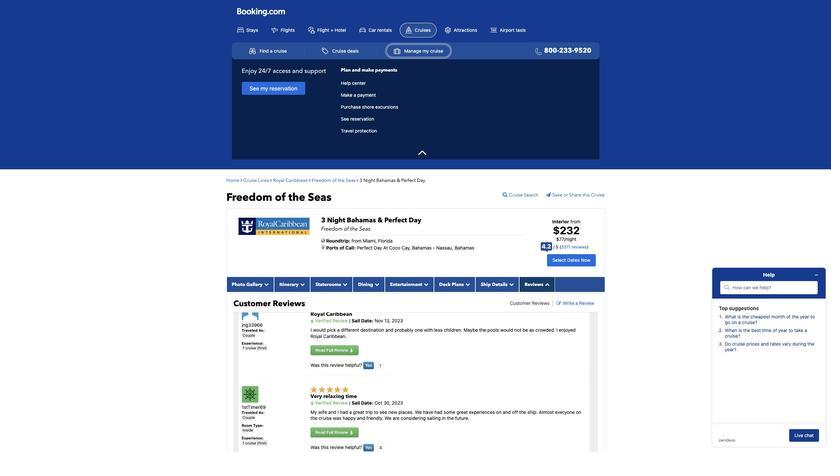 Task type: locate. For each thing, give the bounding box(es) containing it.
1
[[243, 346, 245, 351], [379, 363, 382, 369], [243, 441, 245, 446]]

cruise inside travel menu navigation
[[333, 48, 346, 54]]

traveled down 1sttimer69
[[242, 411, 258, 415]]

plans
[[452, 282, 464, 288]]

night
[[364, 177, 375, 184], [327, 216, 345, 225]]

make
[[341, 92, 353, 98]]

destination
[[361, 328, 384, 333]]

select
[[553, 258, 566, 263]]

royal inside the i would pick a different destination and probably one with less children.  maybe the pools would not be as crowded.  i enjoyed royal caribbean.
[[311, 334, 322, 339]]

on left off
[[496, 410, 502, 416]]

1 vertical spatial full
[[327, 430, 333, 435]]

sail up the different
[[352, 318, 360, 324]]

day for 3 night bahamas & perfect day
[[417, 177, 425, 184]]

1 vertical spatial experience: 1 cruise (first)
[[242, 437, 267, 446]]

couple for jng33966
[[243, 334, 255, 338]]

2 verified review from the top
[[314, 401, 348, 406]]

0 horizontal spatial angle right image
[[241, 178, 242, 183]]

wife
[[318, 410, 327, 416]]

cruise left search
[[509, 192, 523, 198]]

read full review button down caribbean.
[[311, 346, 359, 356]]

0 horizontal spatial great
[[353, 410, 364, 416]]

this for 1
[[321, 363, 329, 368]]

of inside 3 night bahamas & perfect day freedom of the seas
[[344, 226, 349, 233]]

& for 3 night bahamas & perfect day freedom of the seas
[[378, 216, 383, 225]]

sail for royal caribbean
[[352, 318, 360, 324]]

and left off
[[503, 410, 511, 416]]

center
[[352, 80, 366, 86]]

0 horizontal spatial customer reviews
[[234, 299, 305, 310]]

0 vertical spatial was
[[311, 363, 320, 368]]

details
[[492, 282, 508, 288]]

1 experience: from the top
[[242, 342, 264, 346]]

1 vertical spatial (first)
[[257, 441, 267, 446]]

0 vertical spatial as:
[[259, 329, 265, 333]]

2 | from the top
[[349, 401, 351, 406]]

and down 13,
[[386, 328, 394, 333]]

1 horizontal spatial &
[[397, 177, 400, 184]]

save
[[553, 192, 563, 198]]

purchase
[[341, 104, 361, 110]]

we up considering
[[415, 410, 422, 416]]

one
[[415, 328, 423, 333]]

2 verified from the top
[[315, 401, 332, 406]]

/ inside interior from $232 $77 / night
[[565, 237, 566, 242]]

traveled inside the 1sttimer69 traveled as: couple
[[242, 411, 258, 415]]

1 review from the top
[[330, 363, 344, 368]]

0 vertical spatial helpful?
[[345, 363, 362, 368]]

had up happy
[[340, 410, 348, 416]]

0 horizontal spatial chevron down image
[[263, 282, 269, 287]]

0 horizontal spatial on
[[496, 410, 502, 416]]

13,
[[385, 318, 391, 324]]

my right manage
[[423, 48, 429, 54]]

0 vertical spatial experience: 1 cruise (first)
[[242, 342, 267, 351]]

0 horizontal spatial would
[[313, 328, 326, 333]]

yes for 1
[[366, 363, 372, 368]]

1 vertical spatial my
[[261, 85, 268, 92]]

royal right lines
[[273, 177, 285, 184]]

as: inside the 1sttimer69 traveled as: couple
[[259, 411, 265, 415]]

0 vertical spatial verified review
[[314, 318, 348, 324]]

couple for 1sttimer69
[[243, 416, 255, 420]]

0 vertical spatial read full review
[[316, 348, 349, 353]]

chevron down image left ship
[[464, 282, 470, 287]]

1 horizontal spatial had
[[435, 410, 443, 416]]

4 chevron down image from the left
[[423, 282, 429, 287]]

and right plan
[[352, 67, 361, 73]]

on
[[496, 410, 502, 416], [576, 410, 582, 416]]

ship
[[481, 282, 491, 288]]

2 chevron down image from the left
[[341, 282, 348, 287]]

1 vertical spatial see
[[341, 116, 349, 122]]

customer down photo gallery dropdown button
[[234, 299, 271, 310]]

enjoyed
[[559, 328, 576, 333]]

night inside 3 night bahamas & perfect day freedom of the seas
[[327, 216, 345, 225]]

yes button for 1
[[364, 362, 374, 370]]

0 horizontal spatial had
[[340, 410, 348, 416]]

1 angle right image from the left
[[241, 178, 242, 183]]

| sail date: nov 13, 2023
[[348, 318, 403, 324]]

1 vertical spatial we
[[385, 416, 392, 422]]

1 horizontal spatial seas
[[346, 177, 356, 184]]

1 horizontal spatial angle right image
[[357, 178, 359, 183]]

find
[[260, 48, 269, 54]]

2 horizontal spatial seas
[[359, 226, 371, 233]]

experience: 1 cruise (first)
[[242, 342, 267, 351], [242, 437, 267, 446]]

and right happy
[[357, 416, 365, 422]]

verified review up pick
[[314, 318, 348, 324]]

1 horizontal spatial would
[[501, 328, 513, 333]]

experience: down inside
[[242, 437, 264, 441]]

full down caribbean.
[[327, 348, 333, 353]]

the inside 3 night bahamas & perfect day freedom of the seas
[[350, 226, 358, 233]]

rentals
[[378, 27, 392, 33]]

verified review link
[[311, 318, 348, 324], [311, 401, 348, 406]]

2023 right 13,
[[392, 318, 403, 324]]

my inside dropdown button
[[423, 48, 429, 54]]

sail for very relaxing time
[[352, 401, 360, 406]]

& inside 3 night bahamas & perfect day freedom of the seas
[[378, 216, 383, 225]]

full down was
[[327, 430, 333, 435]]

ports of call: perfect day at coco cay, bahamas • nassau, bahamas
[[326, 245, 475, 251]]

0 vertical spatial &
[[397, 177, 400, 184]]

a for write
[[576, 301, 578, 306]]

1 vertical spatial verified review
[[314, 401, 348, 406]]

1 vertical spatial 1
[[379, 363, 382, 369]]

perfect for 3 night bahamas & perfect day
[[402, 177, 416, 184]]

freedom right royal caribbean link
[[312, 177, 331, 184]]

traveled inside jng33966 traveled as: couple
[[242, 329, 258, 333]]

2 horizontal spatial i
[[557, 328, 558, 333]]

couple down jng33966
[[243, 334, 255, 338]]

enjoy
[[242, 67, 257, 75]]

0 vertical spatial small verified icon image
[[311, 320, 314, 324]]

read full review down was
[[316, 430, 349, 435]]

cruise down jng33966 traveled as: couple
[[246, 346, 256, 351]]

0 vertical spatial seas
[[346, 177, 356, 184]]

| up happy
[[349, 401, 351, 406]]

1 sail from the top
[[352, 318, 360, 324]]

help center
[[341, 80, 366, 86]]

1 read from the top
[[316, 348, 326, 353]]

| for caribbean
[[349, 318, 351, 324]]

0 vertical spatial 2023
[[392, 318, 403, 324]]

1 angle right image from the left
[[270, 178, 272, 183]]

1 vertical spatial read full review button
[[311, 428, 359, 438]]

couple up room
[[243, 416, 255, 420]]

make a payment link
[[341, 92, 590, 99]]

2 angle right image from the left
[[309, 178, 311, 183]]

was
[[311, 363, 320, 368], [311, 445, 320, 451]]

traveled
[[242, 329, 258, 333], [242, 411, 258, 415]]

&
[[397, 177, 400, 184], [378, 216, 383, 225]]

helpful? up time
[[345, 363, 362, 368]]

1 chevron down image from the left
[[263, 282, 269, 287]]

5 chevron down image from the left
[[508, 282, 514, 287]]

freedom down cruise lines
[[227, 190, 272, 205]]

reviews up customer reviews link
[[525, 282, 544, 288]]

1 horizontal spatial 3
[[360, 177, 362, 184]]

2 couple from the top
[[243, 416, 255, 420]]

800-
[[544, 46, 560, 55]]

1 was from the top
[[311, 363, 320, 368]]

my down 24/7
[[261, 85, 268, 92]]

1 chevron down image from the left
[[299, 282, 305, 287]]

customer reviews down gallery at the bottom left of the page
[[234, 299, 305, 310]]

review
[[579, 301, 595, 306], [333, 318, 348, 324], [335, 348, 348, 353], [333, 401, 348, 406], [335, 430, 348, 435]]

1 vertical spatial couple
[[243, 416, 255, 420]]

write a review
[[563, 301, 595, 306]]

as: inside jng33966 traveled as: couple
[[259, 329, 265, 333]]

a right make
[[354, 92, 356, 98]]

2 vertical spatial day
[[374, 245, 382, 251]]

great left trip
[[353, 410, 364, 416]]

a up happy
[[349, 410, 352, 416]]

chevron down image left entertainment
[[373, 282, 380, 287]]

roundtrip: from miami, florida
[[326, 238, 393, 244]]

3 night bahamas & perfect day freedom of the seas
[[321, 216, 422, 233]]

a up caribbean.
[[337, 328, 340, 333]]

0 horizontal spatial /
[[554, 245, 555, 250]]

1 verified review from the top
[[314, 318, 348, 324]]

0 vertical spatial we
[[415, 410, 422, 416]]

1 vertical spatial caribbean
[[326, 311, 353, 318]]

1 verified review link from the top
[[311, 318, 348, 324]]

0 vertical spatial reservation
[[270, 85, 298, 92]]

would left pick
[[313, 328, 326, 333]]

read full review button down was
[[311, 428, 359, 438]]

day inside 3 night bahamas & perfect day freedom of the seas
[[409, 216, 422, 225]]

1 was this review helpful? yes from the top
[[311, 363, 372, 368]]

relaxing
[[324, 393, 344, 401]]

reviews inside "dropdown button"
[[525, 282, 544, 288]]

0 vertical spatial couple
[[243, 334, 255, 338]]

flight + hotel link
[[303, 23, 352, 37]]

couple inside the 1sttimer69 traveled as: couple
[[243, 416, 255, 420]]

1 yes button from the top
[[364, 362, 374, 370]]

chevron down image left 'staterooms'
[[299, 282, 305, 287]]

3 for 3 night bahamas & perfect day freedom of the seas
[[321, 216, 326, 225]]

chevron down image inside dining dropdown button
[[373, 282, 380, 287]]

1 vertical spatial this
[[321, 363, 329, 368]]

had up sailing at the right of page
[[435, 410, 443, 416]]

2 yes button from the top
[[364, 445, 374, 452]]

2 yes from the top
[[366, 446, 372, 451]]

was
[[333, 416, 342, 422]]

yes
[[366, 363, 372, 368], [366, 446, 372, 451]]

1 great from the left
[[353, 410, 364, 416]]

1 vertical spatial was this review helpful? yes
[[311, 445, 372, 451]]

search image
[[503, 192, 509, 197]]

1 would from the left
[[313, 328, 326, 333]]

1 vertical spatial 3
[[321, 216, 326, 225]]

on right everyone
[[576, 410, 582, 416]]

0 vertical spatial verified review link
[[311, 318, 348, 324]]

1 horizontal spatial chevron down image
[[464, 282, 470, 287]]

1 horizontal spatial reservation
[[350, 116, 374, 122]]

2023 for royal caribbean
[[392, 318, 403, 324]]

2 traveled from the top
[[242, 411, 258, 415]]

reservation up travel protection
[[350, 116, 374, 122]]

2 sail from the top
[[352, 401, 360, 406]]

everyone
[[555, 410, 575, 416]]

nov
[[375, 318, 383, 324]]

1 traveled from the top
[[242, 329, 258, 333]]

or
[[564, 192, 568, 198]]

from up call:
[[352, 238, 362, 244]]

angle right image for lines
[[270, 178, 272, 183]]

reservation down enjoy 24/7 access and support
[[270, 85, 298, 92]]

pick
[[327, 328, 336, 333]]

1 vertical spatial as:
[[259, 411, 265, 415]]

a inside my wife and i had a great trip to see new places.  we have had some great experiences on and off the ship.  almost everyone on the cruise was happy and friendly.  we are considering sailing in the future.
[[349, 410, 352, 416]]

cruise down inside
[[246, 441, 256, 446]]

see inside 'link'
[[341, 116, 349, 122]]

1 horizontal spatial night
[[364, 177, 375, 184]]

1 vertical spatial 2023
[[392, 401, 403, 406]]

sail
[[352, 318, 360, 324], [352, 401, 360, 406]]

2 vertical spatial seas
[[359, 226, 371, 233]]

0 vertical spatial perfect
[[402, 177, 416, 184]]

1 vertical spatial verified review link
[[311, 401, 348, 406]]

experience: 1 cruise (first) down inside
[[242, 437, 267, 446]]

2023 for very relaxing time
[[392, 401, 403, 406]]

as: down 1sttimer69
[[259, 411, 265, 415]]

chevron down image inside ship details dropdown button
[[508, 282, 514, 287]]

traveled down jng33966
[[242, 329, 258, 333]]

small verified icon image
[[311, 320, 314, 324], [311, 402, 314, 406]]

gallery
[[246, 282, 263, 288]]

2 helpful? from the top
[[345, 445, 362, 451]]

i left pick
[[311, 328, 312, 333]]

angle right image right royal caribbean link
[[309, 178, 311, 183]]

manage
[[404, 48, 422, 54]]

1 verified from the top
[[315, 318, 332, 324]]

read for first read full review button from the bottom
[[316, 430, 326, 435]]

0 vertical spatial from
[[571, 219, 581, 225]]

2 angle right image from the left
[[357, 178, 359, 183]]

0 vertical spatial full
[[327, 348, 333, 353]]

9520
[[575, 46, 592, 55]]

future.
[[455, 416, 470, 422]]

see reservation
[[341, 116, 374, 122]]

1 vertical spatial /
[[554, 245, 555, 250]]

i left enjoyed
[[557, 328, 558, 333]]

2 full from the top
[[327, 430, 333, 435]]

0 vertical spatial royal
[[273, 177, 285, 184]]

2 read full review from the top
[[316, 430, 349, 435]]

chevron down image inside deck plans dropdown button
[[464, 282, 470, 287]]

0 vertical spatial caribbean
[[286, 177, 308, 184]]

read
[[316, 348, 326, 353], [316, 430, 326, 435]]

& for 3 night bahamas & perfect day
[[397, 177, 400, 184]]

1 vertical spatial experience:
[[242, 437, 264, 441]]

(first) down jng33966 traveled as: couple
[[257, 346, 267, 351]]

angle right image
[[270, 178, 272, 183], [309, 178, 311, 183]]

0 vertical spatial /
[[565, 237, 566, 242]]

chevron down image left itinerary
[[263, 282, 269, 287]]

chevron down image inside itinerary dropdown button
[[299, 282, 305, 287]]

1 | from the top
[[349, 318, 351, 324]]

some
[[444, 410, 456, 416]]

2 was this review helpful? yes from the top
[[311, 445, 372, 451]]

3 chevron down image from the left
[[373, 282, 380, 287]]

1 horizontal spatial customer reviews
[[510, 301, 550, 306]]

nassau,
[[437, 245, 454, 251]]

chevron down image inside photo gallery dropdown button
[[263, 282, 269, 287]]

we down see on the left bottom of the page
[[385, 416, 392, 422]]

2 as: from the top
[[259, 411, 265, 415]]

royal caribbean up pick
[[311, 311, 353, 318]]

time
[[346, 393, 357, 401]]

chevron down image inside the entertainment dropdown button
[[423, 282, 429, 287]]

cruise
[[333, 48, 346, 54], [243, 177, 257, 184], [509, 192, 523, 198], [591, 192, 605, 198]]

angle right image for freedom of the seas
[[357, 178, 359, 183]]

review down caribbean.
[[330, 363, 344, 368]]

experience: down jng33966 traveled as: couple
[[242, 342, 264, 346]]

2 date: from the top
[[361, 401, 374, 406]]

1 horizontal spatial my
[[423, 48, 429, 54]]

date: up 'destination' at the left of the page
[[361, 318, 374, 324]]

deck plans button
[[434, 277, 476, 292]]

from inside interior from $232 $77 / night
[[571, 219, 581, 225]]

1 vertical spatial traveled
[[242, 411, 258, 415]]

0 vertical spatial read
[[316, 348, 326, 353]]

0 horizontal spatial see
[[250, 85, 259, 92]]

this for 4
[[321, 445, 329, 451]]

caribbean.
[[324, 334, 347, 339]]

airport taxis
[[500, 27, 526, 33]]

review for 1
[[330, 363, 344, 368]]

2 experience: from the top
[[242, 437, 264, 441]]

royal left caribbean.
[[311, 334, 322, 339]]

1 small verified icon image from the top
[[311, 320, 314, 324]]

see down enjoy
[[250, 85, 259, 92]]

would left not
[[501, 328, 513, 333]]

chevron down image
[[299, 282, 305, 287], [341, 282, 348, 287], [373, 282, 380, 287], [423, 282, 429, 287], [508, 282, 514, 287]]

from right interior
[[571, 219, 581, 225]]

0 horizontal spatial my
[[261, 85, 268, 92]]

0 vertical spatial (first)
[[257, 346, 267, 351]]

from
[[571, 219, 581, 225], [352, 238, 362, 244]]

2 verified review link from the top
[[311, 401, 348, 406]]

0 vertical spatial traveled
[[242, 329, 258, 333]]

review down was
[[330, 445, 344, 451]]

3 night bahamas & perfect day
[[360, 177, 425, 184]]

photo gallery button
[[227, 277, 274, 292]]

cruise right find
[[274, 48, 287, 54]]

freedom of the seas main content
[[223, 173, 608, 453]]

angle right image right lines
[[270, 178, 272, 183]]

1 vertical spatial yes
[[366, 446, 372, 451]]

customer reviews down reviews "dropdown button"
[[510, 301, 550, 306]]

2 review from the top
[[330, 445, 344, 451]]

0 vertical spatial date:
[[361, 318, 374, 324]]

booking.com home image
[[237, 8, 285, 16]]

my wife and i had a great trip to see new places.  we have had some great experiences on and off the ship.  almost everyone on the cruise was happy and friendly.  we are considering sailing in the future.
[[311, 410, 582, 422]]

0 vertical spatial see
[[250, 85, 259, 92]]

read full review down caribbean.
[[316, 348, 349, 353]]

1 experience: 1 cruise (first) from the top
[[242, 342, 267, 351]]

0 vertical spatial verified
[[315, 318, 332, 324]]

children.
[[444, 328, 463, 333]]

1 full from the top
[[327, 348, 333, 353]]

read down caribbean.
[[316, 348, 326, 353]]

2 on from the left
[[576, 410, 582, 416]]

1 helpful? from the top
[[345, 363, 362, 368]]

as:
[[259, 329, 265, 333], [259, 411, 265, 415]]

verified review up the wife
[[314, 401, 348, 406]]

chevron down image left deck
[[423, 282, 429, 287]]

3 right freedom of the seas link
[[360, 177, 362, 184]]

was this review helpful? yes down was
[[311, 445, 372, 451]]

1 horizontal spatial on
[[576, 410, 582, 416]]

2 read from the top
[[316, 430, 326, 435]]

i would pick a different destination and probably one with less children.  maybe the pools would not be as crowded.  i enjoyed royal caribbean.
[[311, 328, 576, 339]]

lines
[[258, 177, 269, 184]]

1 vertical spatial royal
[[311, 311, 325, 318]]

2 chevron down image from the left
[[464, 282, 470, 287]]

3311
[[562, 245, 571, 250]]

0 horizontal spatial we
[[385, 416, 392, 422]]

1 vertical spatial seas
[[308, 190, 332, 205]]

bahamas
[[377, 177, 396, 184], [347, 216, 376, 225], [412, 245, 432, 251], [455, 245, 475, 251]]

2 would from the left
[[501, 328, 513, 333]]

1 as: from the top
[[259, 329, 265, 333]]

1 vertical spatial date:
[[361, 401, 374, 406]]

verified review link up pick
[[311, 318, 348, 324]]

0 vertical spatial was this review helpful? yes
[[311, 363, 372, 368]]

1 read full review from the top
[[316, 348, 349, 353]]

flight
[[318, 27, 329, 33]]

| up the different
[[349, 318, 351, 324]]

1 horizontal spatial great
[[457, 410, 468, 416]]

plan and make payments element
[[341, 80, 590, 135]]

night for 3 night bahamas & perfect day freedom of the seas
[[327, 216, 345, 225]]

1 date: from the top
[[361, 318, 374, 324]]

manage my cruise
[[404, 48, 443, 54]]

a right find
[[270, 48, 273, 54]]

2 was from the top
[[311, 445, 320, 451]]

trip
[[366, 410, 373, 416]]

chevron down image right ship
[[508, 282, 514, 287]]

staterooms
[[316, 282, 341, 288]]

freedom up roundtrip:
[[321, 226, 343, 233]]

verified
[[315, 318, 332, 324], [315, 401, 332, 406]]

/ inside 4.2 / 5 ( 3311 reviews )
[[554, 245, 555, 250]]

2 small verified icon image from the top
[[311, 402, 314, 406]]

shore
[[362, 104, 374, 110]]

3 for 3 night bahamas & perfect day
[[360, 177, 362, 184]]

(first) down room type: inside
[[257, 441, 267, 446]]

was this review helpful? yes for 1
[[311, 363, 372, 368]]

verified for very
[[315, 401, 332, 406]]

royal caribbean
[[273, 177, 308, 184], [311, 311, 353, 318]]

0 vertical spatial 3
[[360, 177, 362, 184]]

2 (first) from the top
[[257, 441, 267, 446]]

0 vertical spatial experience:
[[242, 342, 264, 346]]

helpful? left the 4
[[345, 445, 362, 451]]

read for 2nd read full review button from the bottom of the "freedom of the seas" main content
[[316, 348, 326, 353]]

0 horizontal spatial night
[[327, 216, 345, 225]]

0 vertical spatial yes
[[366, 363, 372, 368]]

1 vertical spatial was
[[311, 445, 320, 451]]

1 yes from the top
[[366, 363, 372, 368]]

0 vertical spatial yes button
[[364, 362, 374, 370]]

cruise deals link
[[315, 44, 366, 57]]

in
[[442, 416, 446, 422]]

cruise inside my wife and i had a great trip to see new places.  we have had some great experiences on and off the ship.  almost everyone on the cruise was happy and friendly.  we are considering sailing in the future.
[[319, 416, 332, 422]]

verified up the wife
[[315, 401, 332, 406]]

reservation inside 'link'
[[350, 116, 374, 122]]

verified up pick
[[315, 318, 332, 324]]

3 inside 3 night bahamas & perfect day freedom of the seas
[[321, 216, 326, 225]]

royal up caribbean.
[[311, 311, 325, 318]]

flights
[[281, 27, 295, 33]]

experience: 1 cruise (first) down jng33966 traveled as: couple
[[242, 342, 267, 351]]

chevron down image
[[263, 282, 269, 287], [464, 282, 470, 287]]

cruise left lines
[[243, 177, 257, 184]]

1 on from the left
[[496, 410, 502, 416]]

globe image
[[321, 239, 325, 243]]

night for 3 night bahamas & perfect day
[[364, 177, 375, 184]]

and up was
[[329, 410, 336, 416]]

was this review helpful? yes down caribbean.
[[311, 363, 372, 368]]

freedom inside 3 night bahamas & perfect day freedom of the seas
[[321, 226, 343, 233]]

review down was
[[335, 430, 348, 435]]

1 vertical spatial night
[[327, 216, 345, 225]]

| for relaxing
[[349, 401, 351, 406]]

perfect inside 3 night bahamas & perfect day freedom of the seas
[[385, 216, 407, 225]]

verified review link up the wife
[[311, 401, 348, 406]]

angle right image
[[241, 178, 242, 183], [357, 178, 359, 183]]

see up travel
[[341, 116, 349, 122]]

chevron down image for staterooms
[[341, 282, 348, 287]]

cruise right manage
[[430, 48, 443, 54]]

customer down reviews "dropdown button"
[[510, 301, 531, 306]]

attractions link
[[439, 23, 483, 37]]

1 horizontal spatial customer
[[510, 301, 531, 306]]

yes button for 4
[[364, 445, 374, 452]]

maybe
[[464, 328, 478, 333]]

helpful?
[[345, 363, 362, 368], [345, 445, 362, 451]]

be
[[523, 328, 528, 333]]

2023 right 30,
[[392, 401, 403, 406]]

make a payment
[[341, 92, 376, 98]]

chevron down image inside staterooms dropdown button
[[341, 282, 348, 287]]

couple inside jng33966 traveled as: couple
[[243, 334, 255, 338]]

0 horizontal spatial royal caribbean
[[273, 177, 308, 184]]

ports
[[326, 245, 339, 251]]

my for cruise
[[423, 48, 429, 54]]

cruise inside find a cruise link
[[274, 48, 287, 54]]

1sttimer69 image
[[242, 387, 258, 403]]

1 vertical spatial day
[[409, 216, 422, 225]]

was this review helpful? yes for 4
[[311, 445, 372, 451]]

purchase shore excursions link
[[341, 104, 590, 111]]

great up future.
[[457, 410, 468, 416]]

0 vertical spatial my
[[423, 48, 429, 54]]

sail up happy
[[352, 401, 360, 406]]

edit image
[[557, 301, 561, 306]]

1 couple from the top
[[243, 334, 255, 338]]

1 horizontal spatial see
[[341, 116, 349, 122]]

1 vertical spatial verified
[[315, 401, 332, 406]]



Task type: vqa. For each thing, say whether or not it's contained in the screenshot.
"book" for more
no



Task type: describe. For each thing, give the bounding box(es) containing it.
deck
[[439, 282, 451, 288]]

plan
[[341, 67, 351, 73]]

the inside the i would pick a different destination and probably one with less children.  maybe the pools would not be as crowded.  i enjoyed royal caribbean.
[[479, 328, 486, 333]]

$232
[[553, 224, 580, 237]]

sailing
[[427, 416, 441, 422]]

30,
[[384, 401, 391, 406]]

jng33966 traveled as: couple
[[242, 323, 265, 338]]

0 horizontal spatial reservation
[[270, 85, 298, 92]]

24/7
[[259, 67, 271, 75]]

travel protection link
[[341, 128, 590, 135]]

places.
[[399, 410, 414, 416]]

royal caribbean link
[[273, 177, 308, 184]]

1 vertical spatial freedom
[[227, 190, 272, 205]]

select          dates now link
[[548, 255, 596, 267]]

read full review for first read full review button from the bottom
[[316, 430, 349, 435]]

traveled for 1sttimer69
[[242, 411, 258, 415]]

type:
[[253, 424, 264, 428]]

staterooms button
[[310, 277, 353, 292]]

payments
[[375, 67, 398, 73]]

taxis
[[516, 27, 526, 33]]

0 horizontal spatial caribbean
[[286, 177, 308, 184]]

cruise lines link
[[243, 177, 269, 184]]

map marker image
[[322, 245, 325, 250]]

call:
[[346, 245, 356, 251]]

date: for royal caribbean
[[361, 318, 374, 324]]

full for 2nd read full review button from the bottom of the "freedom of the seas" main content
[[327, 348, 333, 353]]

verified review for caribbean
[[314, 318, 348, 324]]

a for make
[[354, 92, 356, 98]]

•
[[433, 245, 435, 251]]

protection
[[355, 128, 377, 134]]

from for $232
[[571, 219, 581, 225]]

reviews down itinerary
[[273, 299, 305, 310]]

bahamas inside 3 night bahamas & perfect day freedom of the seas
[[347, 216, 376, 225]]

freedom of the seas link
[[312, 177, 357, 184]]

crowded.
[[536, 328, 556, 333]]

was for 4
[[311, 445, 320, 451]]

was for 1
[[311, 363, 320, 368]]

(
[[560, 245, 562, 250]]

my
[[311, 410, 317, 416]]

and inside the i would pick a different destination and probably one with less children.  maybe the pools would not be as crowded.  i enjoyed royal caribbean.
[[386, 328, 394, 333]]

helpful? for 4
[[345, 445, 362, 451]]

are
[[393, 416, 400, 422]]

0 vertical spatial this
[[583, 192, 590, 198]]

reviews left edit icon
[[532, 301, 550, 306]]

angle right image for caribbean
[[309, 178, 311, 183]]

see for see reservation
[[341, 116, 349, 122]]

see my reservation
[[250, 85, 298, 92]]

home
[[227, 177, 239, 184]]

pools
[[488, 328, 499, 333]]

flight + hotel
[[318, 27, 346, 33]]

at
[[384, 245, 388, 251]]

233-
[[560, 46, 575, 55]]

a inside the i would pick a different destination and probably one with less children.  maybe the pools would not be as crowded.  i enjoyed royal caribbean.
[[337, 328, 340, 333]]

my for reservation
[[261, 85, 268, 92]]

date: for very relaxing time
[[361, 401, 374, 406]]

read full review for 2nd read full review button from the bottom of the "freedom of the seas" main content
[[316, 348, 349, 353]]

see for see my reservation
[[250, 85, 259, 92]]

see reservation link
[[341, 116, 590, 123]]

help
[[341, 80, 351, 86]]

room
[[242, 424, 252, 428]]

as: for jng33966
[[259, 329, 265, 333]]

traveled for jng33966
[[242, 329, 258, 333]]

yes for 4
[[366, 446, 372, 451]]

have
[[423, 410, 433, 416]]

save or share this cruise
[[553, 192, 605, 198]]

seas inside 3 night bahamas & perfect day freedom of the seas
[[359, 226, 371, 233]]

verified for royal
[[315, 318, 332, 324]]

chevron down image for gallery
[[263, 282, 269, 287]]

make
[[362, 67, 374, 73]]

verified review link for relaxing
[[311, 401, 348, 406]]

photo
[[232, 282, 245, 288]]

access
[[273, 67, 291, 75]]

home link
[[227, 177, 239, 184]]

1 read full review button from the top
[[311, 346, 359, 356]]

find a cruise link
[[242, 44, 294, 57]]

1 had from the left
[[340, 410, 348, 416]]

dining
[[358, 282, 373, 288]]

review up pick
[[333, 318, 348, 324]]

royal caribbean image
[[239, 218, 310, 235]]

chevron down image for plans
[[464, 282, 470, 287]]

and support
[[292, 67, 326, 75]]

customer reviews link
[[510, 301, 550, 306]]

chevron down image for itinerary
[[299, 282, 305, 287]]

0 vertical spatial 1
[[243, 346, 245, 351]]

with
[[424, 328, 433, 333]]

help center link
[[341, 80, 590, 87]]

manage my cruise button
[[387, 44, 451, 57]]

stays link
[[232, 23, 264, 37]]

itinerary
[[280, 282, 299, 288]]

cruise for cruise lines
[[243, 177, 257, 184]]

0 horizontal spatial customer
[[234, 299, 271, 310]]

0 horizontal spatial seas
[[308, 190, 332, 205]]

0 horizontal spatial i
[[311, 328, 312, 333]]

select          dates now
[[553, 258, 591, 263]]

paper plane image
[[546, 193, 553, 197]]

and inside travel menu navigation
[[352, 67, 361, 73]]

new
[[389, 410, 397, 416]]

4
[[379, 446, 382, 451]]

helpful? for 1
[[345, 363, 362, 368]]

miami,
[[363, 238, 377, 244]]

small verified icon image for royal caribbean
[[311, 320, 314, 324]]

ship.
[[528, 410, 538, 416]]

2 great from the left
[[457, 410, 468, 416]]

0 vertical spatial royal caribbean
[[273, 177, 308, 184]]

small verified icon image for very relaxing time
[[311, 402, 314, 406]]

1sttimer69 traveled as: couple
[[242, 405, 266, 420]]

cruises link
[[400, 23, 437, 37]]

chevron down image for dining
[[373, 282, 380, 287]]

cruise for cruise search
[[509, 192, 523, 198]]

chevron up image
[[544, 282, 550, 287]]

travel
[[341, 128, 354, 134]]

review right write
[[579, 301, 595, 306]]

jng33966 image
[[242, 304, 258, 321]]

dining button
[[353, 277, 385, 292]]

0 vertical spatial freedom
[[312, 177, 331, 184]]

as: for 1sttimer69
[[259, 411, 265, 415]]

oct
[[375, 401, 383, 406]]

verified review link for caribbean
[[311, 318, 348, 324]]

ship details
[[481, 282, 508, 288]]

chevron down image for ship details
[[508, 282, 514, 287]]

roundtrip:
[[326, 238, 351, 244]]

review up was
[[333, 401, 348, 406]]

photo gallery
[[232, 282, 263, 288]]

car
[[369, 27, 376, 33]]

car rentals
[[369, 27, 392, 33]]

cruise inside 'manage my cruise' dropdown button
[[430, 48, 443, 54]]

off
[[512, 410, 518, 416]]

1 horizontal spatial royal caribbean
[[311, 311, 353, 318]]

from for miami,
[[352, 238, 362, 244]]

search
[[524, 192, 539, 198]]

not
[[515, 328, 522, 333]]

5
[[556, 245, 559, 250]]

verified review for relaxing
[[314, 401, 348, 406]]

cruise right share
[[591, 192, 605, 198]]

as
[[530, 328, 534, 333]]

1 vertical spatial freedom of the seas
[[227, 190, 332, 205]]

car rentals link
[[354, 23, 397, 37]]

angle right image for home
[[241, 178, 242, 183]]

review for 4
[[330, 445, 344, 451]]

travel menu navigation
[[232, 42, 600, 160]]

day for 3 night bahamas & perfect day freedom of the seas
[[409, 216, 422, 225]]

airport taxis link
[[485, 23, 531, 37]]

reviews button
[[520, 277, 555, 292]]

2 read full review button from the top
[[311, 428, 359, 438]]

almost
[[539, 410, 554, 416]]

coco
[[389, 245, 401, 251]]

interior from $232 $77 / night
[[553, 219, 581, 242]]

review down caribbean.
[[335, 348, 348, 353]]

2 had from the left
[[435, 410, 443, 416]]

2 vertical spatial perfect
[[357, 245, 373, 251]]

cruise for cruise deals
[[333, 48, 346, 54]]

full for first read full review button from the bottom
[[327, 430, 333, 435]]

2 vertical spatial 1
[[243, 441, 245, 446]]

cruise deals
[[333, 48, 359, 54]]

to
[[374, 410, 378, 416]]

0 vertical spatial freedom of the seas
[[312, 177, 356, 184]]

itinerary button
[[274, 277, 310, 292]]

1 horizontal spatial caribbean
[[326, 311, 353, 318]]

a for find
[[270, 48, 273, 54]]

i inside my wife and i had a great trip to see new places.  we have had some great experiences on and off the ship.  almost everyone on the cruise was happy and friendly.  we are considering sailing in the future.
[[338, 410, 339, 416]]

cruises
[[415, 27, 431, 33]]

2 experience: 1 cruise (first) from the top
[[242, 437, 267, 446]]

happy
[[343, 416, 356, 422]]

perfect for 3 night bahamas & perfect day freedom of the seas
[[385, 216, 407, 225]]

800-233-9520 link
[[533, 46, 592, 56]]

chevron down image for entertainment
[[423, 282, 429, 287]]

1 (first) from the top
[[257, 346, 267, 351]]



